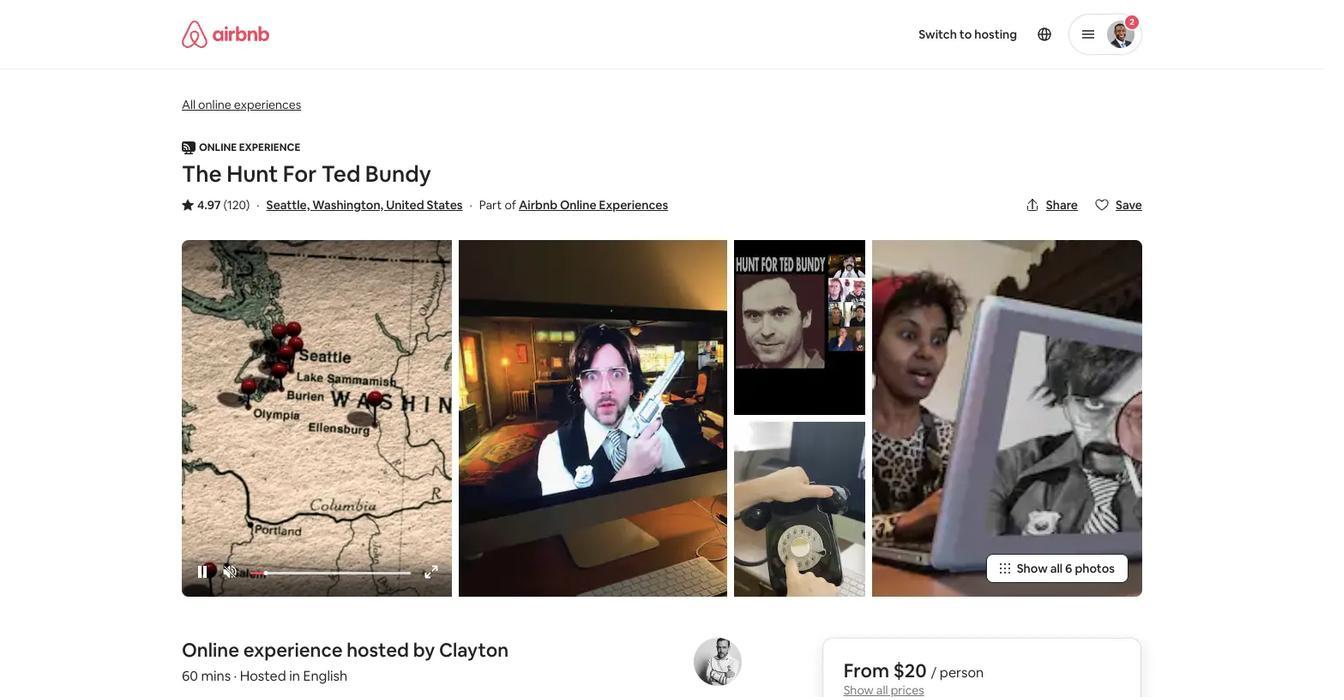 Task type: locate. For each thing, give the bounding box(es) containing it.
hosted
[[240, 667, 286, 685]]

· left part
[[470, 197, 473, 213]]

4.97
[[197, 197, 221, 213]]

experiences
[[234, 97, 301, 112]]

show all 6 photos link
[[986, 554, 1129, 583]]

online up mins
[[182, 638, 239, 662]]

online
[[199, 141, 237, 154]]

60
[[182, 667, 198, 685]]

0 horizontal spatial ·
[[234, 667, 237, 685]]

experience
[[239, 141, 301, 154]]

for
[[283, 160, 317, 189]]

1 horizontal spatial online
[[560, 197, 597, 213]]

experience photo 3 image
[[735, 422, 865, 597], [735, 422, 865, 597]]

all
[[182, 97, 196, 112]]

· right mins
[[234, 667, 237, 685]]

washington,
[[312, 197, 384, 213]]

experience photo 1 image
[[459, 240, 728, 597], [459, 240, 728, 597]]

online
[[560, 197, 597, 213], [182, 638, 239, 662]]

online right airbnb
[[560, 197, 597, 213]]

1 vertical spatial online
[[182, 638, 239, 662]]

experience photo 2 image
[[735, 240, 865, 415], [735, 240, 865, 415]]

experience photo 4 image
[[872, 240, 1143, 597], [872, 240, 1143, 597]]

experience
[[243, 638, 343, 662]]

show
[[1017, 561, 1048, 576]]

save button
[[1089, 190, 1150, 220]]

online inside online experience hosted by clayton 60 mins · hosted in english
[[182, 638, 239, 662]]

2
[[1130, 16, 1135, 27]]

2 button
[[1069, 14, 1143, 55]]

$20
[[894, 659, 927, 683]]

· right (120)
[[257, 197, 260, 213]]

4.97 (120)
[[197, 197, 250, 213]]

learn more about the host, clayton. image
[[694, 638, 742, 686], [694, 638, 742, 686]]

english
[[303, 667, 348, 685]]

·
[[257, 197, 260, 213], [470, 197, 473, 213], [234, 667, 237, 685]]

seattle,
[[266, 197, 310, 213]]

switch to hosting
[[919, 27, 1017, 42]]

to
[[960, 27, 972, 42]]

experiences
[[599, 197, 668, 213]]

online
[[198, 97, 231, 112]]

states
[[427, 197, 463, 213]]

0 horizontal spatial online
[[182, 638, 239, 662]]

all online experiences link
[[182, 95, 301, 113]]

show all 6 photos
[[1017, 561, 1115, 576]]

from $20 / person
[[844, 659, 984, 683]]

save
[[1116, 197, 1143, 213]]

/
[[931, 664, 937, 682]]

hunt
[[227, 160, 278, 189]]



Task type: describe. For each thing, give the bounding box(es) containing it.
of
[[505, 197, 516, 213]]

united
[[386, 197, 424, 213]]

person
[[940, 664, 984, 682]]

share
[[1046, 197, 1078, 213]]

· inside online experience hosted by clayton 60 mins · hosted in english
[[234, 667, 237, 685]]

6
[[1066, 561, 1073, 576]]

airbnb
[[519, 197, 558, 213]]

bundy
[[365, 160, 431, 189]]

online experience hosted by clayton 60 mins · hosted in english
[[182, 638, 509, 685]]

hosting
[[975, 27, 1017, 42]]

hosted
[[347, 638, 409, 662]]

switch to hosting link
[[909, 16, 1028, 52]]

online experience
[[199, 141, 301, 154]]

mins
[[201, 667, 231, 685]]

photos
[[1075, 561, 1115, 576]]

from
[[844, 659, 890, 683]]

(120)
[[224, 197, 250, 213]]

airbnb online experiences link
[[519, 197, 668, 213]]

part
[[479, 197, 502, 213]]

by clayton
[[413, 638, 509, 662]]

the
[[182, 160, 222, 189]]

ted
[[322, 160, 361, 189]]

the hunt for ted bundy
[[182, 160, 431, 189]]

profile element
[[683, 0, 1143, 69]]

0 vertical spatial online
[[560, 197, 597, 213]]

seattle, washington, united states link
[[266, 197, 463, 213]]

in
[[289, 667, 300, 685]]

2 horizontal spatial ·
[[470, 197, 473, 213]]

1 horizontal spatial ·
[[257, 197, 260, 213]]

all online experiences
[[182, 97, 301, 112]]

switch
[[919, 27, 957, 42]]

all
[[1051, 561, 1063, 576]]

share button
[[1019, 190, 1085, 220]]

· seattle, washington, united states · part of airbnb online experiences
[[257, 197, 668, 213]]



Task type: vqa. For each thing, say whether or not it's contained in the screenshot.
first 6 button
no



